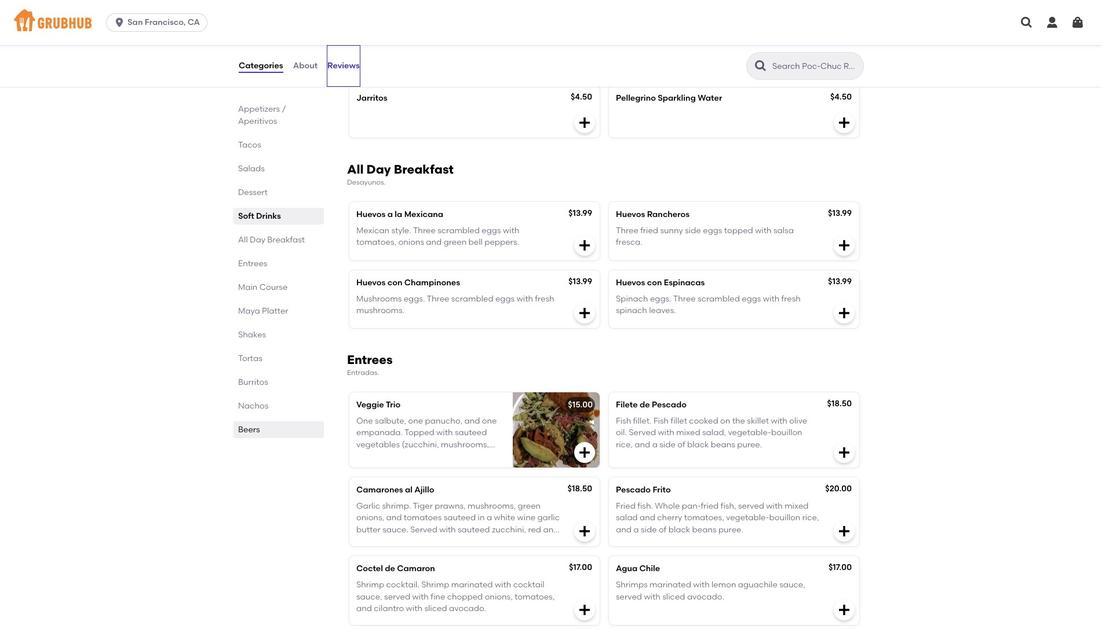 Task type: describe. For each thing, give the bounding box(es) containing it.
huevos for huevos con champinones
[[356, 278, 386, 288]]

served inside the shrimp cocktail. shrimp marinated with cocktail sauce, served with fine chopped onions, tomatoes, and cilantro with sliced avocado.
[[384, 592, 410, 602]]

$17.00 for shrimps marinated with lemon aguachile sauce, served with sliced avocado.
[[829, 563, 852, 573]]

eggs for huevos a la mexicana
[[482, 226, 501, 236]]

1 fish from the left
[[616, 417, 631, 427]]

served for garlic
[[738, 502, 764, 512]]

huevos for huevos con espinacas
[[616, 278, 645, 288]]

shrimps marinated with lemon aguachile sauce, served with sliced avocado.
[[616, 581, 805, 602]]

of inside garlic shrimp.  tiger prawns, mushrooms, green onions, and tomatoes sauteed in a white wine garlic butter sauce. served with sauteed zucchini, red and green peppers, rice, and a side of black beans puree.
[[479, 537, 487, 547]]

svg image for veggie trio
[[578, 446, 592, 460]]

beans inside fried fish. whole pan-fried fish, served with mixed salad and cherry tomatoes, vegetable-bouillon rice, and a side of black beans puree.
[[692, 525, 716, 535]]

onions
[[398, 238, 424, 248]]

aguachile
[[738, 581, 778, 591]]

sauce.
[[382, 525, 408, 535]]

mushrooms eggs. three scrambled eggs with fresh mushrooms.
[[356, 294, 554, 316]]

mixed inside fried fish. whole pan-fried fish, served with mixed salad and cherry tomatoes, vegetable-bouillon rice, and a side of black beans puree.
[[785, 502, 809, 512]]

cocktail.
[[386, 581, 419, 591]]

marinated inside 'shrimps marinated with lemon aguachile sauce, served with sliced avocado.'
[[650, 581, 691, 591]]

drinks
[[256, 211, 281, 221]]

bouillon inside fried fish. whole pan-fried fish, served with mixed salad and cherry tomatoes, vegetable-bouillon rice, and a side of black beans puree.
[[769, 514, 800, 523]]

pescado frito
[[616, 485, 671, 495]]

three fried sunny side eggs topped with salsa fresca.
[[616, 226, 794, 248]]

platter
[[262, 307, 288, 316]]

eggs. for spinach
[[650, 294, 671, 304]]

main navigation navigation
[[0, 0, 1102, 45]]

and inside fish fillet. fish fillet cooked on the skillet with olive oil. served with mixed salad, vegetable-bouillon rice, and a side of black beans puree.
[[635, 440, 650, 450]]

svg image for camarones al ajillo
[[578, 525, 592, 539]]

pan-
[[682, 502, 701, 512]]

puree. inside garlic shrimp.  tiger prawns, mushrooms, green onions, and tomatoes sauteed in a white wine garlic butter sauce. served with sauteed zucchini, red and green peppers, rice, and a side of black beans puree.
[[356, 549, 381, 559]]

salsa
[[773, 226, 794, 236]]

fried inside fried fish. whole pan-fried fish, served with mixed salad and cherry tomatoes, vegetable-bouillon rice, and a side of black beans puree.
[[701, 502, 719, 512]]

and inside mexican style. three scrambled eggs with tomatoes, onions and green bell peppers.
[[426, 238, 442, 248]]

the
[[732, 417, 745, 427]]

and down tomatoes
[[437, 537, 452, 547]]

entrees for entrees
[[238, 259, 267, 269]]

mexicana
[[404, 210, 443, 219]]

fish,
[[721, 502, 736, 512]]

shrimp cocktail. shrimp marinated with cocktail sauce, served with fine chopped onions, tomatoes, and cilantro with sliced avocado.
[[356, 581, 555, 614]]

fried fish. whole pan-fried fish, served with mixed salad and cherry tomatoes, vegetable-bouillon rice, and a side of black beans puree.
[[616, 502, 819, 535]]

black inside fish fillet. fish fillet cooked on the skillet with olive oil. served with mixed salad, vegetable-bouillon rice, and a side of black beans puree.
[[687, 440, 709, 450]]

1 vertical spatial sauteed
[[458, 525, 490, 535]]

and inside the shrimp cocktail. shrimp marinated with cocktail sauce, served with fine chopped onions, tomatoes, and cilantro with sliced avocado.
[[356, 604, 372, 614]]

fine
[[431, 592, 445, 602]]

agua
[[616, 564, 637, 574]]

a inside fried fish. whole pan-fried fish, served with mixed salad and cherry tomatoes, vegetable-bouillon rice, and a side of black beans puree.
[[633, 525, 639, 535]]

al
[[405, 485, 413, 495]]

huevos a la mexicana
[[356, 210, 443, 219]]

filete de pescado
[[616, 400, 687, 410]]

fresca.
[[616, 238, 642, 248]]

sliced inside the shrimp cocktail. shrimp marinated with cocktail sauce, served with fine chopped onions, tomatoes, and cilantro with sliced avocado.
[[424, 604, 447, 614]]

all day breakfast
[[238, 235, 305, 245]]

sauce, inside 'shrimps marinated with lemon aguachile sauce, served with sliced avocado.'
[[779, 581, 805, 591]]

beans inside garlic shrimp.  tiger prawns, mushrooms, green onions, and tomatoes sauteed in a white wine garlic butter sauce. served with sauteed zucchini, red and green peppers, rice, and a side of black beans puree.
[[513, 537, 537, 547]]

side inside fish fillet. fish fillet cooked on the skillet with olive oil. served with mixed salad, vegetable-bouillon rice, and a side of black beans puree.
[[659, 440, 676, 450]]

fillet.
[[633, 417, 652, 427]]

side inside fried fish. whole pan-fried fish, served with mixed salad and cherry tomatoes, vegetable-bouillon rice, and a side of black beans puree.
[[641, 525, 657, 535]]

$18.50 for fish fillet. fish fillet cooked on the skillet with olive oil. served with mixed salad, vegetable-bouillon rice, and a side of black beans puree.
[[827, 399, 852, 409]]

green inside mexican style. three scrambled eggs with tomatoes, onions and green bell peppers.
[[444, 238, 467, 248]]

huevos rancheros
[[616, 210, 690, 219]]

all for all day breakfast desayunos.
[[347, 162, 364, 177]]

tomatoes, for shrimp cocktail. shrimp marinated with cocktail sauce, served with fine chopped onions, tomatoes, and cilantro with sliced avocado.
[[515, 592, 555, 602]]

san
[[128, 17, 143, 27]]

veggie trio
[[356, 400, 401, 410]]

red
[[528, 525, 541, 535]]

water
[[698, 93, 722, 103]]

svg image for coctel de camaron
[[578, 604, 592, 618]]

eggs for huevos rancheros
[[703, 226, 722, 236]]

$13.99 for mushrooms eggs. three scrambled eggs with fresh mushrooms.
[[568, 277, 592, 287]]

pellegrino sparkling water
[[616, 93, 722, 103]]

con for champinones
[[387, 278, 402, 288]]

sauce, inside the shrimp cocktail. shrimp marinated with cocktail sauce, served with fine chopped onions, tomatoes, and cilantro with sliced avocado.
[[356, 592, 382, 602]]

eggs for huevos con espinacas
[[742, 294, 761, 304]]

bouillon inside fish fillet. fish fillet cooked on the skillet with olive oil. served with mixed salad, vegetable-bouillon rice, and a side of black beans puree.
[[771, 428, 802, 438]]

soft
[[238, 211, 254, 221]]

frito
[[653, 485, 671, 495]]

beers
[[238, 425, 260, 435]]

soft drinks
[[238, 211, 281, 221]]

filete
[[616, 400, 638, 410]]

rancheros
[[647, 210, 690, 219]]

onions, inside the shrimp cocktail. shrimp marinated with cocktail sauce, served with fine chopped onions, tomatoes, and cilantro with sliced avocado.
[[485, 592, 513, 602]]

tacos
[[238, 140, 261, 150]]

vegetable- inside fried fish. whole pan-fried fish, served with mixed salad and cherry tomatoes, vegetable-bouillon rice, and a side of black beans puree.
[[726, 514, 769, 523]]

categories button
[[238, 45, 284, 87]]

topped
[[724, 226, 753, 236]]

de for camaron
[[385, 564, 395, 574]]

three for mushrooms eggs. three scrambled eggs with fresh mushrooms.
[[427, 294, 449, 304]]

of inside fried fish. whole pan-fried fish, served with mixed salad and cherry tomatoes, vegetable-bouillon rice, and a side of black beans puree.
[[659, 525, 667, 535]]

camarones
[[356, 485, 403, 495]]

peppers.
[[484, 238, 519, 248]]

2 horizontal spatial green
[[518, 502, 541, 512]]

with inside fried fish. whole pan-fried fish, served with mixed salad and cherry tomatoes, vegetable-bouillon rice, and a side of black beans puree.
[[766, 502, 783, 512]]

entrees for entrees entradas.
[[347, 353, 393, 368]]

svg image for filete de pescado
[[837, 446, 851, 460]]

espinacas
[[664, 278, 705, 288]]

of inside fish fillet. fish fillet cooked on the skillet with olive oil. served with mixed salad, vegetable-bouillon rice, and a side of black beans puree.
[[677, 440, 685, 450]]

$20.00
[[825, 484, 852, 494]]

scrambled for huevos con espinacas
[[698, 294, 740, 304]]

day for all day breakfast
[[250, 235, 265, 245]]

$17.00 for shrimp cocktail. shrimp marinated with cocktail sauce, served with fine chopped onions, tomatoes, and cilantro with sliced avocado.
[[569, 563, 592, 573]]

about button
[[292, 45, 318, 87]]

served inside fish fillet. fish fillet cooked on the skillet with olive oil. served with mixed salad, vegetable-bouillon rice, and a side of black beans puree.
[[629, 428, 656, 438]]

san francisco, ca
[[128, 17, 200, 27]]

eggs for huevos con champinones
[[495, 294, 515, 304]]

$13.99 for mexican style. three scrambled eggs with tomatoes, onions and green bell peppers.
[[568, 208, 592, 218]]

rice, inside garlic shrimp.  tiger prawns, mushrooms, green onions, and tomatoes sauteed in a white wine garlic butter sauce. served with sauteed zucchini, red and green peppers, rice, and a side of black beans puree.
[[418, 537, 435, 547]]

reviews
[[327, 61, 360, 71]]

sunny
[[660, 226, 683, 236]]

leaves.
[[649, 306, 676, 316]]

/
[[282, 104, 286, 114]]

cocktail
[[513, 581, 544, 591]]

with inside garlic shrimp.  tiger prawns, mushrooms, green onions, and tomatoes sauteed in a white wine garlic butter sauce. served with sauteed zucchini, red and green peppers, rice, and a side of black beans puree.
[[439, 525, 456, 535]]

coctel
[[356, 564, 383, 574]]

de for pescado
[[640, 400, 650, 410]]

rice, inside fried fish. whole pan-fried fish, served with mixed salad and cherry tomatoes, vegetable-bouillon rice, and a side of black beans puree.
[[802, 514, 819, 523]]

fresh for mushrooms eggs. three scrambled eggs with fresh mushrooms.
[[535, 294, 554, 304]]

on
[[720, 417, 730, 427]]

svg image inside san francisco, ca button
[[114, 17, 125, 28]]

aperitivos
[[238, 116, 277, 126]]

puree. inside fried fish. whole pan-fried fish, served with mixed salad and cherry tomatoes, vegetable-bouillon rice, and a side of black beans puree.
[[718, 525, 743, 535]]

scrambled for huevos a la mexicana
[[438, 226, 480, 236]]

three for mexican style. three scrambled eggs with tomatoes, onions and green bell peppers.
[[413, 226, 436, 236]]

entrees entradas.
[[347, 353, 393, 377]]

trio
[[386, 400, 401, 410]]

main
[[238, 283, 257, 293]]

in
[[478, 514, 485, 523]]

appetizers
[[238, 104, 280, 114]]

$4.50 for jarritos
[[571, 92, 592, 102]]



Task type: locate. For each thing, give the bounding box(es) containing it.
0 horizontal spatial onions,
[[356, 514, 384, 523]]

0 vertical spatial rice,
[[616, 440, 633, 450]]

2 horizontal spatial rice,
[[802, 514, 819, 523]]

1 horizontal spatial avocado.
[[687, 592, 724, 602]]

with inside mushrooms eggs. three scrambled eggs with fresh mushrooms.
[[517, 294, 533, 304]]

1 horizontal spatial pescado
[[652, 400, 687, 410]]

1 vertical spatial bouillon
[[769, 514, 800, 523]]

$4.50 for pellegrino sparkling water
[[830, 92, 852, 102]]

2 eggs. from the left
[[650, 294, 671, 304]]

rice, inside fish fillet. fish fillet cooked on the skillet with olive oil. served with mixed salad, vegetable-bouillon rice, and a side of black beans puree.
[[616, 440, 633, 450]]

zucchini,
[[492, 525, 526, 535]]

0 vertical spatial day
[[367, 162, 391, 177]]

0 horizontal spatial shrimp
[[356, 581, 384, 591]]

1 vertical spatial fried
[[701, 502, 719, 512]]

0 horizontal spatial avocado.
[[449, 604, 486, 614]]

served for cilantro
[[616, 592, 642, 602]]

spinach
[[616, 294, 648, 304]]

day
[[367, 162, 391, 177], [250, 235, 265, 245]]

1 eggs. from the left
[[404, 294, 425, 304]]

1 horizontal spatial marinated
[[650, 581, 691, 591]]

huevos up mushrooms on the left
[[356, 278, 386, 288]]

black
[[687, 440, 709, 450], [668, 525, 690, 535], [489, 537, 511, 547]]

cooked
[[689, 417, 718, 427]]

a down filete de pescado
[[652, 440, 658, 450]]

sauteed down prawns,
[[444, 514, 476, 523]]

pescado up fillet
[[652, 400, 687, 410]]

served inside 'shrimps marinated with lemon aguachile sauce, served with sliced avocado.'
[[616, 592, 642, 602]]

day up desayunos.
[[367, 162, 391, 177]]

huevos for huevos rancheros
[[616, 210, 645, 219]]

all up desayunos.
[[347, 162, 364, 177]]

and down garlic
[[543, 525, 559, 535]]

1 horizontal spatial entrees
[[347, 353, 393, 368]]

puree. down skillet
[[737, 440, 762, 450]]

huevos up mexican
[[356, 210, 386, 219]]

fish up oil.
[[616, 417, 631, 427]]

2 vertical spatial of
[[479, 537, 487, 547]]

shrimp.
[[382, 502, 411, 512]]

salad,
[[702, 428, 726, 438]]

avocado. down lemon
[[687, 592, 724, 602]]

three
[[413, 226, 436, 236], [616, 226, 638, 236], [427, 294, 449, 304], [673, 294, 696, 304]]

0 vertical spatial sauce,
[[779, 581, 805, 591]]

0 horizontal spatial rice,
[[418, 537, 435, 547]]

a inside fish fillet. fish fillet cooked on the skillet with olive oil. served with mixed salad, vegetable-bouillon rice, and a side of black beans puree.
[[652, 440, 658, 450]]

tomatoes,
[[356, 238, 396, 248], [684, 514, 724, 523], [515, 592, 555, 602]]

1 vertical spatial pescado
[[616, 485, 651, 495]]

0 vertical spatial served
[[629, 428, 656, 438]]

mexican coke (coca-cola mexicana) image
[[772, 1, 859, 76]]

all day breakfast desayunos.
[[347, 162, 454, 187]]

1 vertical spatial sauce,
[[356, 592, 382, 602]]

0 vertical spatial sliced
[[662, 592, 685, 602]]

1 vertical spatial green
[[518, 502, 541, 512]]

0 horizontal spatial fresh
[[535, 294, 554, 304]]

sparkling
[[658, 93, 696, 103]]

appetizers / aperitivos
[[238, 104, 286, 126]]

three down mexicana
[[413, 226, 436, 236]]

tomatoes, inside fried fish. whole pan-fried fish, served with mixed salad and cherry tomatoes, vegetable-bouillon rice, and a side of black beans puree.
[[684, 514, 724, 523]]

lemon
[[712, 581, 736, 591]]

breakfast down drinks
[[267, 235, 305, 245]]

nachos
[[238, 402, 268, 411]]

garlic shrimp.  tiger prawns, mushrooms, green onions, and tomatoes sauteed in a white wine garlic butter sauce. served with sauteed zucchini, red and green peppers, rice, and a side of black beans puree.
[[356, 502, 560, 559]]

vegetable- inside fish fillet. fish fillet cooked on the skillet with olive oil. served with mixed salad, vegetable-bouillon rice, and a side of black beans puree.
[[728, 428, 771, 438]]

entrees
[[238, 259, 267, 269], [347, 353, 393, 368]]

huevos for huevos a la mexicana
[[356, 210, 386, 219]]

svg image for agua chile
[[837, 604, 851, 618]]

1 vertical spatial mixed
[[785, 502, 809, 512]]

sauce, up cilantro
[[356, 592, 382, 602]]

fresh inside "spinach eggs. three scrambled eggs with fresh spinach leaves."
[[781, 294, 801, 304]]

0 horizontal spatial pescado
[[616, 485, 651, 495]]

mexican
[[356, 226, 389, 236]]

reviews button
[[327, 45, 360, 87]]

scrambled inside "spinach eggs. three scrambled eggs with fresh spinach leaves."
[[698, 294, 740, 304]]

olive
[[789, 417, 807, 427]]

1 vertical spatial avocado.
[[449, 604, 486, 614]]

of down fillet
[[677, 440, 685, 450]]

huevos con champinones
[[356, 278, 460, 288]]

sauce, right aguachile at bottom right
[[779, 581, 805, 591]]

rice,
[[616, 440, 633, 450], [802, 514, 819, 523], [418, 537, 435, 547]]

veggie trio image
[[513, 393, 600, 468]]

$13.99 for spinach eggs. three scrambled eggs with fresh spinach leaves.
[[828, 277, 852, 287]]

fish.
[[637, 502, 653, 512]]

scrambled down champinones
[[451, 294, 493, 304]]

wine
[[517, 514, 535, 523]]

butter
[[356, 525, 381, 535]]

served
[[738, 502, 764, 512], [384, 592, 410, 602], [616, 592, 642, 602]]

cherry
[[657, 514, 682, 523]]

side down fillet
[[659, 440, 676, 450]]

eggs inside mexican style. three scrambled eggs with tomatoes, onions and green bell peppers.
[[482, 226, 501, 236]]

0 horizontal spatial all
[[238, 235, 248, 245]]

0 horizontal spatial $18.50
[[568, 484, 592, 494]]

0 horizontal spatial of
[[479, 537, 487, 547]]

1 vertical spatial tomatoes,
[[684, 514, 724, 523]]

0 vertical spatial mixed
[[676, 428, 700, 438]]

tomatoes, down pan-
[[684, 514, 724, 523]]

avocado.
[[687, 592, 724, 602], [449, 604, 486, 614]]

eggs
[[482, 226, 501, 236], [703, 226, 722, 236], [495, 294, 515, 304], [742, 294, 761, 304]]

search icon image
[[754, 59, 768, 73]]

peppers,
[[381, 537, 416, 547]]

1 horizontal spatial sauce,
[[779, 581, 805, 591]]

0 horizontal spatial eggs.
[[404, 294, 425, 304]]

camarones al ajillo
[[356, 485, 434, 495]]

served inside fried fish. whole pan-fried fish, served with mixed salad and cherry tomatoes, vegetable-bouillon rice, and a side of black beans puree.
[[738, 502, 764, 512]]

pellegrino
[[616, 93, 656, 103]]

fish left fillet
[[654, 417, 669, 427]]

1 horizontal spatial fried
[[701, 502, 719, 512]]

all for all day breakfast
[[238, 235, 248, 245]]

style.
[[391, 226, 411, 236]]

con for espinacas
[[647, 278, 662, 288]]

huevos con espinacas
[[616, 278, 705, 288]]

breakfast inside all day breakfast desayunos.
[[394, 162, 454, 177]]

0 vertical spatial sauteed
[[444, 514, 476, 523]]

con up spinach at the right top of the page
[[647, 278, 662, 288]]

2 vertical spatial black
[[489, 537, 511, 547]]

champinones
[[404, 278, 460, 288]]

eggs. down the huevos con champinones
[[404, 294, 425, 304]]

1 vertical spatial served
[[410, 525, 437, 535]]

tomatoes, inside mexican style. three scrambled eggs with tomatoes, onions and green bell peppers.
[[356, 238, 396, 248]]

0 vertical spatial onions,
[[356, 514, 384, 523]]

1 vertical spatial entrees
[[347, 353, 393, 368]]

mushrooms.
[[356, 306, 404, 316]]

three up fresca.
[[616, 226, 638, 236]]

1 vertical spatial day
[[250, 235, 265, 245]]

eggs inside mushrooms eggs. three scrambled eggs with fresh mushrooms.
[[495, 294, 515, 304]]

1 horizontal spatial fish
[[654, 417, 669, 427]]

1 marinated from the left
[[451, 581, 493, 591]]

0 horizontal spatial sliced
[[424, 604, 447, 614]]

side
[[685, 226, 701, 236], [659, 440, 676, 450], [641, 525, 657, 535], [461, 537, 477, 547]]

served down "shrimps"
[[616, 592, 642, 602]]

three inside "spinach eggs. three scrambled eggs with fresh spinach leaves."
[[673, 294, 696, 304]]

0 vertical spatial beans
[[711, 440, 735, 450]]

tomatoes, inside the shrimp cocktail. shrimp marinated with cocktail sauce, served with fine chopped onions, tomatoes, and cilantro with sliced avocado.
[[515, 592, 555, 602]]

spinach
[[616, 306, 647, 316]]

side inside three fried sunny side eggs topped with salsa fresca.
[[685, 226, 701, 236]]

eggs. up leaves.
[[650, 294, 671, 304]]

vegetable- down skillet
[[728, 428, 771, 438]]

and up the sauce.
[[386, 514, 402, 523]]

tomatoes, down mexican
[[356, 238, 396, 248]]

day for all day breakfast desayunos.
[[367, 162, 391, 177]]

a left la
[[387, 210, 393, 219]]

1 shrimp from the left
[[356, 581, 384, 591]]

$4.50 down search poc-chuc restaurant search box
[[830, 92, 852, 102]]

and left cilantro
[[356, 604, 372, 614]]

2 fish from the left
[[654, 417, 669, 427]]

0 vertical spatial green
[[444, 238, 467, 248]]

three inside mushrooms eggs. three scrambled eggs with fresh mushrooms.
[[427, 294, 449, 304]]

1 horizontal spatial $4.50
[[830, 92, 852, 102]]

all inside all day breakfast desayunos.
[[347, 162, 364, 177]]

1 horizontal spatial shrimp
[[421, 581, 449, 591]]

bell
[[468, 238, 483, 248]]

con up mushrooms on the left
[[387, 278, 402, 288]]

2 $4.50 from the left
[[830, 92, 852, 102]]

1 $17.00 from the left
[[569, 563, 592, 573]]

and down fish.
[[640, 514, 655, 523]]

huevos up fresca.
[[616, 210, 645, 219]]

1 con from the left
[[387, 278, 402, 288]]

all down soft
[[238, 235, 248, 245]]

1 horizontal spatial green
[[444, 238, 467, 248]]

with inside "spinach eggs. three scrambled eggs with fresh spinach leaves."
[[763, 294, 779, 304]]

a right in
[[487, 514, 492, 523]]

$18.50
[[827, 399, 852, 409], [568, 484, 592, 494]]

and down fillet.
[[635, 440, 650, 450]]

categories
[[239, 61, 283, 71]]

chopped
[[447, 592, 483, 602]]

a down salad at the right bottom of the page
[[633, 525, 639, 535]]

eggs inside three fried sunny side eggs topped with salsa fresca.
[[703, 226, 722, 236]]

served inside garlic shrimp.  tiger prawns, mushrooms, green onions, and tomatoes sauteed in a white wine garlic butter sauce. served with sauteed zucchini, red and green peppers, rice, and a side of black beans puree.
[[410, 525, 437, 535]]

1 horizontal spatial served
[[629, 428, 656, 438]]

1 horizontal spatial de
[[640, 400, 650, 410]]

black down cherry
[[668, 525, 690, 535]]

puree. inside fish fillet. fish fillet cooked on the skillet with olive oil. served with mixed salad, vegetable-bouillon rice, and a side of black beans puree.
[[737, 440, 762, 450]]

1 horizontal spatial served
[[616, 592, 642, 602]]

served down fillet.
[[629, 428, 656, 438]]

1 horizontal spatial onions,
[[485, 592, 513, 602]]

served down cocktail.
[[384, 592, 410, 602]]

0 vertical spatial all
[[347, 162, 364, 177]]

fresh for spinach eggs. three scrambled eggs with fresh spinach leaves.
[[781, 294, 801, 304]]

fried left fish,
[[701, 502, 719, 512]]

of
[[677, 440, 685, 450], [659, 525, 667, 535], [479, 537, 487, 547]]

and
[[426, 238, 442, 248], [635, 440, 650, 450], [386, 514, 402, 523], [640, 514, 655, 523], [543, 525, 559, 535], [616, 525, 632, 535], [437, 537, 452, 547], [356, 604, 372, 614]]

0 vertical spatial tomatoes,
[[356, 238, 396, 248]]

1 horizontal spatial mixed
[[785, 502, 809, 512]]

green down butter
[[356, 537, 379, 547]]

white
[[494, 514, 515, 523]]

tiger
[[413, 502, 433, 512]]

fresh
[[535, 294, 554, 304], [781, 294, 801, 304]]

1 vertical spatial rice,
[[802, 514, 819, 523]]

scrambled inside mushrooms eggs. three scrambled eggs with fresh mushrooms.
[[451, 294, 493, 304]]

2 $17.00 from the left
[[829, 563, 852, 573]]

svg image for huevos rancheros
[[837, 238, 851, 252]]

svg image
[[1071, 16, 1085, 30], [114, 17, 125, 28], [578, 116, 592, 130], [837, 116, 851, 130], [578, 238, 592, 252], [578, 307, 592, 321], [837, 307, 851, 321], [837, 525, 851, 539]]

fried inside three fried sunny side eggs topped with salsa fresca.
[[640, 226, 658, 236]]

tortas
[[238, 354, 262, 364]]

avocado. down chopped at the left bottom
[[449, 604, 486, 614]]

black down salad,
[[687, 440, 709, 450]]

0 vertical spatial bouillon
[[771, 428, 802, 438]]

eggs inside "spinach eggs. three scrambled eggs with fresh spinach leaves."
[[742, 294, 761, 304]]

skillet
[[747, 417, 769, 427]]

0 horizontal spatial mixed
[[676, 428, 700, 438]]

course
[[259, 283, 288, 293]]

salad
[[616, 514, 638, 523]]

1 vertical spatial of
[[659, 525, 667, 535]]

day inside all day breakfast desayunos.
[[367, 162, 391, 177]]

0 vertical spatial breakfast
[[394, 162, 454, 177]]

0 vertical spatial vegetable-
[[728, 428, 771, 438]]

black inside fried fish. whole pan-fried fish, served with mixed salad and cherry tomatoes, vegetable-bouillon rice, and a side of black beans puree.
[[668, 525, 690, 535]]

beans down salad,
[[711, 440, 735, 450]]

of down cherry
[[659, 525, 667, 535]]

sauteed down in
[[458, 525, 490, 535]]

0 horizontal spatial green
[[356, 537, 379, 547]]

green up wine
[[518, 502, 541, 512]]

breakfast for all day breakfast desayunos.
[[394, 162, 454, 177]]

1 horizontal spatial breakfast
[[394, 162, 454, 177]]

black inside garlic shrimp.  tiger prawns, mushrooms, green onions, and tomatoes sauteed in a white wine garlic butter sauce. served with sauteed zucchini, red and green peppers, rice, and a side of black beans puree.
[[489, 537, 511, 547]]

$13.99 for three fried sunny side eggs topped with salsa fresca.
[[828, 208, 852, 218]]

0 horizontal spatial fried
[[640, 226, 658, 236]]

shrimp down coctel
[[356, 581, 384, 591]]

0 vertical spatial de
[[640, 400, 650, 410]]

scrambled inside mexican style. three scrambled eggs with tomatoes, onions and green bell peppers.
[[438, 226, 480, 236]]

a down prawns,
[[454, 537, 459, 547]]

0 vertical spatial fried
[[640, 226, 658, 236]]

of down in
[[479, 537, 487, 547]]

garlic
[[356, 502, 380, 512]]

eggs. inside mushrooms eggs. three scrambled eggs with fresh mushrooms.
[[404, 294, 425, 304]]

0 horizontal spatial fish
[[616, 417, 631, 427]]

and down salad at the right bottom of the page
[[616, 525, 632, 535]]

onions,
[[356, 514, 384, 523], [485, 592, 513, 602]]

beans inside fish fillet. fish fillet cooked on the skillet with olive oil. served with mixed salad, vegetable-bouillon rice, and a side of black beans puree.
[[711, 440, 735, 450]]

marinated inside the shrimp cocktail. shrimp marinated with cocktail sauce, served with fine chopped onions, tomatoes, and cilantro with sliced avocado.
[[451, 581, 493, 591]]

onions, right chopped at the left bottom
[[485, 592, 513, 602]]

de right coctel
[[385, 564, 395, 574]]

0 vertical spatial black
[[687, 440, 709, 450]]

1 horizontal spatial sliced
[[662, 592, 685, 602]]

beans down pan-
[[692, 525, 716, 535]]

1 vertical spatial puree.
[[718, 525, 743, 535]]

$13.99
[[568, 208, 592, 218], [828, 208, 852, 218], [568, 277, 592, 287], [828, 277, 852, 287]]

green left the bell
[[444, 238, 467, 248]]

eggs. inside "spinach eggs. three scrambled eggs with fresh spinach leaves."
[[650, 294, 671, 304]]

eggs. for mushrooms
[[404, 294, 425, 304]]

1 horizontal spatial all
[[347, 162, 364, 177]]

entrees up main
[[238, 259, 267, 269]]

entrees up entradas.
[[347, 353, 393, 368]]

1 vertical spatial breakfast
[[267, 235, 305, 245]]

black down zucchini,
[[489, 537, 511, 547]]

shrimp up the fine
[[421, 581, 449, 591]]

2 vertical spatial rice,
[[418, 537, 435, 547]]

san francisco, ca button
[[106, 13, 212, 32]]

1 vertical spatial vegetable-
[[726, 514, 769, 523]]

$17.00
[[569, 563, 592, 573], [829, 563, 852, 573]]

0 vertical spatial of
[[677, 440, 685, 450]]

sauce,
[[779, 581, 805, 591], [356, 592, 382, 602]]

1 horizontal spatial tomatoes,
[[515, 592, 555, 602]]

$4.50 left pellegrino
[[571, 92, 592, 102]]

1 vertical spatial sliced
[[424, 604, 447, 614]]

all
[[347, 162, 364, 177], [238, 235, 248, 245]]

and right onions
[[426, 238, 442, 248]]

maya platter
[[238, 307, 288, 316]]

vegetable- down fish,
[[726, 514, 769, 523]]

0 horizontal spatial $17.00
[[569, 563, 592, 573]]

1 vertical spatial $18.50
[[568, 484, 592, 494]]

1 vertical spatial all
[[238, 235, 248, 245]]

side inside garlic shrimp.  tiger prawns, mushrooms, green onions, and tomatoes sauteed in a white wine garlic butter sauce. served with sauteed zucchini, red and green peppers, rice, and a side of black beans puree.
[[461, 537, 477, 547]]

coctel de camaron
[[356, 564, 435, 574]]

fish
[[616, 417, 631, 427], [654, 417, 669, 427]]

svg image
[[1020, 16, 1034, 30], [1045, 16, 1059, 30], [837, 54, 851, 68], [837, 238, 851, 252], [578, 446, 592, 460], [837, 446, 851, 460], [578, 525, 592, 539], [578, 604, 592, 618], [837, 604, 851, 618]]

$4.50
[[571, 92, 592, 102], [830, 92, 852, 102]]

green
[[444, 238, 467, 248], [518, 502, 541, 512], [356, 537, 379, 547]]

1 $4.50 from the left
[[571, 92, 592, 102]]

marinated down chile
[[650, 581, 691, 591]]

mushrooms,
[[468, 502, 516, 512]]

2 vertical spatial puree.
[[356, 549, 381, 559]]

1 horizontal spatial of
[[659, 525, 667, 535]]

chile
[[639, 564, 660, 574]]

with inside three fried sunny side eggs topped with salsa fresca.
[[755, 226, 772, 236]]

fried down huevos rancheros
[[640, 226, 658, 236]]

2 horizontal spatial of
[[677, 440, 685, 450]]

2 horizontal spatial tomatoes,
[[684, 514, 724, 523]]

side right sunny
[[685, 226, 701, 236]]

0 horizontal spatial entrees
[[238, 259, 267, 269]]

ajillo
[[414, 485, 434, 495]]

sliced inside 'shrimps marinated with lemon aguachile sauce, served with sliced avocado.'
[[662, 592, 685, 602]]

2 con from the left
[[647, 278, 662, 288]]

about
[[293, 61, 318, 71]]

entradas.
[[347, 369, 379, 377]]

breakfast for all day breakfast
[[267, 235, 305, 245]]

puree. down fish,
[[718, 525, 743, 535]]

fried
[[616, 502, 636, 512]]

de up fillet.
[[640, 400, 650, 410]]

2 marinated from the left
[[650, 581, 691, 591]]

three inside mexican style. three scrambled eggs with tomatoes, onions and green bell peppers.
[[413, 226, 436, 236]]

scrambled for huevos con champinones
[[451, 294, 493, 304]]

1 fresh from the left
[[535, 294, 554, 304]]

breakfast up mexicana
[[394, 162, 454, 177]]

onions, inside garlic shrimp.  tiger prawns, mushrooms, green onions, and tomatoes sauteed in a white wine garlic butter sauce. served with sauteed zucchini, red and green peppers, rice, and a side of black beans puree.
[[356, 514, 384, 523]]

1 horizontal spatial rice,
[[616, 440, 633, 450]]

tomatoes
[[404, 514, 442, 523]]

1 horizontal spatial fresh
[[781, 294, 801, 304]]

onions, up butter
[[356, 514, 384, 523]]

2 fresh from the left
[[781, 294, 801, 304]]

1 horizontal spatial con
[[647, 278, 662, 288]]

side down fish.
[[641, 525, 657, 535]]

spinach eggs. three scrambled eggs with fresh spinach leaves.
[[616, 294, 801, 316]]

maya
[[238, 307, 260, 316]]

tomatoes, down cocktail
[[515, 592, 555, 602]]

marinated up chopped at the left bottom
[[451, 581, 493, 591]]

served down tomatoes
[[410, 525, 437, 535]]

1 horizontal spatial $18.50
[[827, 399, 852, 409]]

0 horizontal spatial $4.50
[[571, 92, 592, 102]]

huevos up spinach at the right top of the page
[[616, 278, 645, 288]]

three inside three fried sunny side eggs topped with salsa fresca.
[[616, 226, 638, 236]]

pescado
[[652, 400, 687, 410], [616, 485, 651, 495]]

jarritos
[[356, 93, 387, 103]]

beans down the red
[[513, 537, 537, 547]]

fresh inside mushrooms eggs. three scrambled eggs with fresh mushrooms.
[[535, 294, 554, 304]]

three down the espinacas
[[673, 294, 696, 304]]

pescado up fried
[[616, 485, 651, 495]]

0 horizontal spatial con
[[387, 278, 402, 288]]

served right fish,
[[738, 502, 764, 512]]

mixed inside fish fillet. fish fillet cooked on the skillet with olive oil. served with mixed salad, vegetable-bouillon rice, and a side of black beans puree.
[[676, 428, 700, 438]]

veggie
[[356, 400, 384, 410]]

avocado. inside the shrimp cocktail. shrimp marinated with cocktail sauce, served with fine chopped onions, tomatoes, and cilantro with sliced avocado.
[[449, 604, 486, 614]]

tomatoes, for fried fish. whole pan-fried fish, served with mixed salad and cherry tomatoes, vegetable-bouillon rice, and a side of black beans puree.
[[684, 514, 724, 523]]

day down soft drinks
[[250, 235, 265, 245]]

0 horizontal spatial tomatoes,
[[356, 238, 396, 248]]

ca
[[188, 17, 200, 27]]

avocado. inside 'shrimps marinated with lemon aguachile sauce, served with sliced avocado.'
[[687, 592, 724, 602]]

mexican style. three scrambled eggs with tomatoes, onions and green bell peppers.
[[356, 226, 519, 248]]

with
[[503, 226, 519, 236], [755, 226, 772, 236], [517, 294, 533, 304], [763, 294, 779, 304], [771, 417, 787, 427], [658, 428, 674, 438], [766, 502, 783, 512], [439, 525, 456, 535], [495, 581, 511, 591], [693, 581, 710, 591], [412, 592, 429, 602], [644, 592, 660, 602], [406, 604, 422, 614]]

$18.50 for garlic shrimp.  tiger prawns, mushrooms, green onions, and tomatoes sauteed in a white wine garlic butter sauce. served with sauteed zucchini, red and green peppers, rice, and a side of black beans puree.
[[568, 484, 592, 494]]

desayunos.
[[347, 179, 386, 187]]

puree. up coctel
[[356, 549, 381, 559]]

0 horizontal spatial marinated
[[451, 581, 493, 591]]

side down prawns,
[[461, 537, 477, 547]]

2 vertical spatial beans
[[513, 537, 537, 547]]

shakes
[[238, 330, 266, 340]]

1 horizontal spatial day
[[367, 162, 391, 177]]

scrambled down the espinacas
[[698, 294, 740, 304]]

three for spinach eggs. three scrambled eggs with fresh spinach leaves.
[[673, 294, 696, 304]]

1 horizontal spatial eggs.
[[650, 294, 671, 304]]

2 shrimp from the left
[[421, 581, 449, 591]]

shrimp
[[356, 581, 384, 591], [421, 581, 449, 591]]

0 vertical spatial pescado
[[652, 400, 687, 410]]

1 vertical spatial onions,
[[485, 592, 513, 602]]

la
[[395, 210, 402, 219]]

camaron
[[397, 564, 435, 574]]

three down champinones
[[427, 294, 449, 304]]

2 vertical spatial green
[[356, 537, 379, 547]]

salads
[[238, 164, 265, 174]]

scrambled up the bell
[[438, 226, 480, 236]]

0 vertical spatial $18.50
[[827, 399, 852, 409]]

Search Poc-Chuc Restaurant search field
[[771, 61, 860, 72]]

with inside mexican style. three scrambled eggs with tomatoes, onions and green bell peppers.
[[503, 226, 519, 236]]

2 horizontal spatial served
[[738, 502, 764, 512]]



Task type: vqa. For each thing, say whether or not it's contained in the screenshot.


